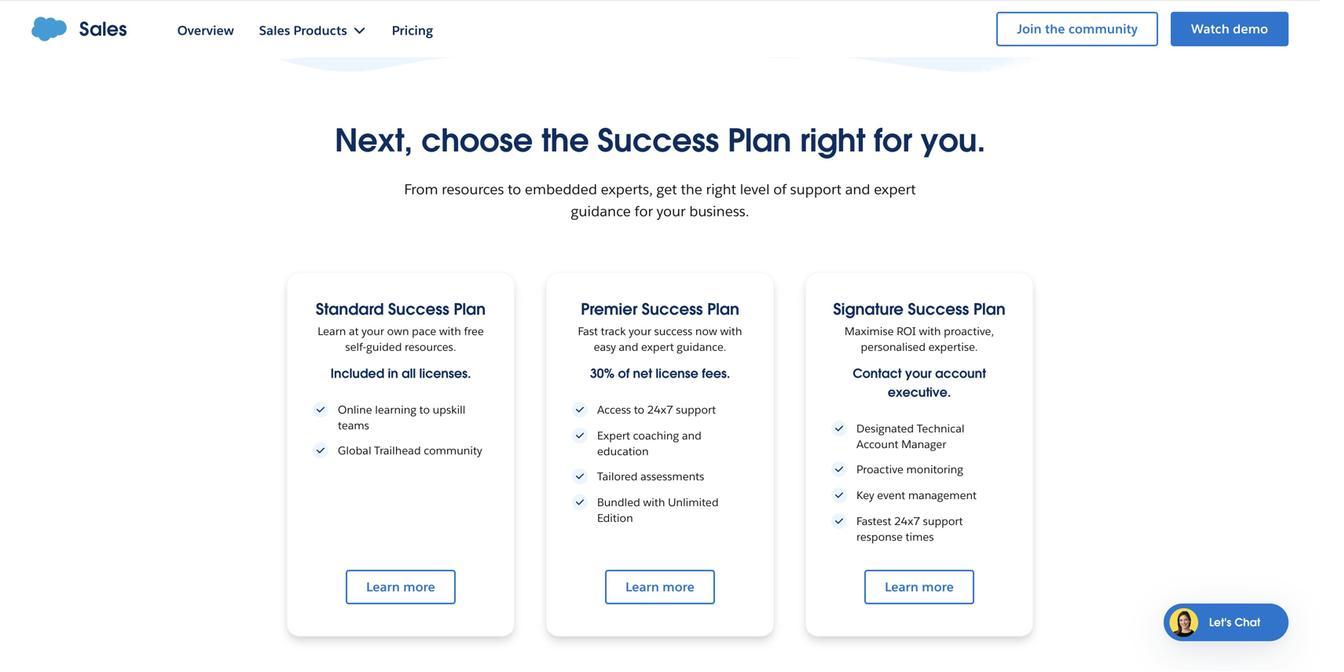 Task type: vqa. For each thing, say whether or not it's contained in the screenshot.
by
no



Task type: describe. For each thing, give the bounding box(es) containing it.
00800
[[929, 31, 963, 45]]

success for standard success plan
[[388, 300, 449, 320]]

included
[[330, 366, 384, 382]]

learn for premier success plan
[[626, 580, 659, 596]]

success up the get
[[597, 121, 719, 161]]

bundled with unlimited edition
[[597, 496, 719, 526]]

fast
[[578, 325, 598, 339]]

standard
[[316, 300, 384, 320]]

signature
[[833, 300, 904, 320]]

times
[[906, 531, 934, 545]]

event
[[877, 489, 905, 503]]

7253
[[966, 31, 993, 45]]

your inside the from resources to embedded experts, get the right level of support and expert guidance for your business.
[[657, 202, 686, 221]]

get
[[657, 180, 677, 199]]

right inside the from resources to embedded experts, get the right level of support and expert guidance for your business.
[[706, 180, 736, 199]]

personalised
[[861, 340, 926, 355]]

experts,
[[601, 180, 653, 199]]

success for premier success plan
[[642, 300, 703, 320]]

key
[[856, 489, 874, 503]]

support inside the from resources to embedded experts, get the right level of support and expert guidance for your business.
[[790, 180, 842, 199]]

embedded
[[525, 180, 597, 199]]

let's chat
[[1209, 616, 1260, 630]]

contact your account executive.
[[853, 366, 986, 401]]

standard success plan learn at your own pace with free self-guided resources.
[[316, 300, 486, 355]]

proactive monitoring
[[856, 463, 963, 477]]

level
[[740, 180, 770, 199]]

technical
[[917, 422, 964, 436]]

account
[[856, 438, 898, 452]]

choose
[[421, 121, 533, 161]]

signature success plan maximise roi with proactive, personalised expertise.
[[833, 300, 1005, 355]]

learn inside standard success plan learn at your own pace with free self-guided resources.
[[318, 325, 346, 339]]

support inside fastest 24x7 support response times
[[923, 515, 963, 529]]

us
[[991, 12, 1004, 26]]

plan for signature success plan
[[973, 300, 1005, 320]]

from resources to embedded experts, get the right level of support and expert guidance for your business.
[[404, 180, 916, 221]]

learn for standard success plan
[[366, 580, 400, 596]]

unlimited
[[668, 496, 719, 510]]

assessments
[[640, 470, 704, 484]]

more for premier
[[663, 580, 695, 596]]

with inside bundled with unlimited edition
[[643, 496, 665, 510]]

30%
[[590, 366, 615, 382]]

and inside the from resources to embedded experts, get the right level of support and expert guidance for your business.
[[845, 180, 870, 199]]

access to 24x7 support
[[597, 403, 716, 417]]

with inside premier success plan fast track your success now with easy and expert guidance.
[[720, 325, 742, 339]]

0 horizontal spatial the
[[541, 121, 589, 161]]

learn more link for signature
[[864, 571, 974, 605]]

learn more for premier
[[626, 580, 695, 596]]

more for signature
[[922, 580, 954, 596]]

1 vertical spatial of
[[618, 366, 629, 382]]

fees.
[[702, 366, 730, 382]]

executive.
[[888, 385, 951, 401]]

roi
[[897, 325, 916, 339]]

you.
[[920, 121, 985, 161]]

tailored
[[597, 470, 638, 484]]

proactive
[[856, 463, 904, 477]]

free
[[464, 325, 484, 339]]

guidance
[[571, 202, 631, 221]]

your inside standard success plan learn at your own pace with free self-guided resources.
[[362, 325, 384, 339]]

of inside the from resources to embedded experts, get the right level of support and expert guidance for your business.
[[773, 180, 787, 199]]

online learning to upskill teams
[[338, 403, 465, 433]]

expert inside premier success plan fast track your success now with easy and expert guidance.
[[641, 340, 674, 355]]

licenses.
[[419, 366, 471, 382]]

3333
[[995, 31, 1022, 45]]

now
[[695, 325, 717, 339]]

resources.
[[405, 340, 456, 355]]

contact us link
[[948, 12, 1004, 26]]

resources
[[442, 180, 504, 199]]

all
[[402, 366, 416, 382]]

contact us 00800 7253 3333
[[929, 12, 1022, 45]]

community
[[424, 444, 482, 458]]

coaching
[[633, 429, 679, 443]]

teams
[[338, 419, 369, 433]]

guided
[[366, 340, 402, 355]]

your inside premier success plan fast track your success now with easy and expert guidance.
[[629, 325, 651, 339]]

own
[[387, 325, 409, 339]]

self-
[[345, 340, 366, 355]]

response
[[856, 531, 903, 545]]

next, choose the success plan right for you.
[[335, 121, 985, 161]]

1 horizontal spatial right
[[800, 121, 865, 161]]

expert inside the from resources to embedded experts, get the right level of support and expert guidance for your business.
[[874, 180, 916, 199]]

management
[[908, 489, 977, 503]]

1 vertical spatial support
[[676, 403, 716, 417]]

access
[[597, 403, 631, 417]]

30% of net license fees.
[[590, 366, 730, 382]]

in
[[388, 366, 398, 382]]

for inside the from resources to embedded experts, get the right level of support and expert guidance for your business.
[[635, 202, 653, 221]]

license
[[656, 366, 698, 382]]

from
[[404, 180, 438, 199]]

success
[[654, 325, 692, 339]]

salesforce context menu utility navigation
[[984, 10, 1289, 48]]

trailhead
[[374, 444, 421, 458]]

let's chat button
[[1163, 604, 1289, 642]]

net
[[633, 366, 652, 382]]

chat
[[1235, 616, 1260, 630]]

plan for premier success plan
[[707, 300, 739, 320]]



Task type: locate. For each thing, give the bounding box(es) containing it.
1 vertical spatial for
[[635, 202, 653, 221]]

learning
[[375, 403, 416, 417]]

at
[[349, 325, 359, 339]]

your down the get
[[657, 202, 686, 221]]

1 vertical spatial 24x7
[[894, 515, 920, 529]]

1 horizontal spatial more
[[663, 580, 695, 596]]

to inside the from resources to embedded experts, get the right level of support and expert guidance for your business.
[[508, 180, 521, 199]]

your right track
[[629, 325, 651, 339]]

contact up 7253 on the right of page
[[948, 12, 988, 26]]

24x7 inside fastest 24x7 support response times
[[894, 515, 920, 529]]

2 learn more from the left
[[626, 580, 695, 596]]

success up proactive,
[[908, 300, 969, 320]]

support right level
[[790, 180, 842, 199]]

expert
[[874, 180, 916, 199], [641, 340, 674, 355]]

learn more
[[366, 580, 435, 596], [626, 580, 695, 596], [885, 580, 954, 596]]

site tools navigation
[[901, 9, 1289, 54]]

1 vertical spatial and
[[619, 340, 638, 355]]

contact inside "contact your account executive."
[[853, 366, 902, 382]]

0 vertical spatial right
[[800, 121, 865, 161]]

3 learn more link from the left
[[864, 571, 974, 605]]

0 horizontal spatial to
[[419, 403, 430, 417]]

proactive,
[[944, 325, 994, 339]]

to
[[508, 180, 521, 199], [419, 403, 430, 417], [634, 403, 644, 417]]

1 horizontal spatial and
[[682, 429, 701, 443]]

0 horizontal spatial expert
[[641, 340, 674, 355]]

0 horizontal spatial for
[[635, 202, 653, 221]]

2 horizontal spatial and
[[845, 180, 870, 199]]

plan up proactive,
[[973, 300, 1005, 320]]

with inside standard success plan learn at your own pace with free self-guided resources.
[[439, 325, 461, 339]]

fastest 24x7 support response times
[[856, 515, 963, 545]]

2 horizontal spatial support
[[923, 515, 963, 529]]

1 vertical spatial contact
[[853, 366, 902, 382]]

with inside signature success plan maximise roi with proactive, personalised expertise.
[[919, 325, 941, 339]]

0 horizontal spatial 24x7
[[647, 403, 673, 417]]

the right the get
[[681, 180, 702, 199]]

account
[[935, 366, 986, 382]]

global
[[338, 444, 371, 458]]

your up executive. at the bottom right of the page
[[905, 366, 932, 382]]

2 horizontal spatial more
[[922, 580, 954, 596]]

0 vertical spatial the
[[541, 121, 589, 161]]

0 horizontal spatial support
[[676, 403, 716, 417]]

1 horizontal spatial to
[[508, 180, 521, 199]]

global trailhead community
[[338, 444, 482, 458]]

1 horizontal spatial the
[[681, 180, 702, 199]]

manager
[[901, 438, 946, 452]]

1 learn more from the left
[[366, 580, 435, 596]]

with down tailored assessments
[[643, 496, 665, 510]]

pace
[[412, 325, 436, 339]]

1 horizontal spatial of
[[773, 180, 787, 199]]

1 vertical spatial expert
[[641, 340, 674, 355]]

designated
[[856, 422, 914, 436]]

learn
[[318, 325, 346, 339], [366, 580, 400, 596], [626, 580, 659, 596], [885, 580, 918, 596]]

success for signature success plan
[[908, 300, 969, 320]]

0 vertical spatial of
[[773, 180, 787, 199]]

your
[[657, 202, 686, 221], [362, 325, 384, 339], [629, 325, 651, 339], [905, 366, 932, 382]]

more
[[403, 580, 435, 596], [663, 580, 695, 596], [922, 580, 954, 596]]

expert coaching and education
[[597, 429, 701, 459]]

1 horizontal spatial learn more link
[[605, 571, 715, 605]]

bundled
[[597, 496, 640, 510]]

3 learn more from the left
[[885, 580, 954, 596]]

2 learn more link from the left
[[605, 571, 715, 605]]

upskill
[[433, 403, 465, 417]]

0 horizontal spatial right
[[706, 180, 736, 199]]

for down "experts,"
[[635, 202, 653, 221]]

support down management
[[923, 515, 963, 529]]

1 horizontal spatial 24x7
[[894, 515, 920, 529]]

3 more from the left
[[922, 580, 954, 596]]

with right roi
[[919, 325, 941, 339]]

right
[[800, 121, 865, 161], [706, 180, 736, 199]]

your inside "contact your account executive."
[[905, 366, 932, 382]]

success inside premier success plan fast track your success now with easy and expert guidance.
[[642, 300, 703, 320]]

0 horizontal spatial learn more
[[366, 580, 435, 596]]

contact down personalised
[[853, 366, 902, 382]]

success inside signature success plan maximise roi with proactive, personalised expertise.
[[908, 300, 969, 320]]

0 vertical spatial for
[[874, 121, 912, 161]]

0 vertical spatial contact
[[948, 12, 988, 26]]

included in all licenses.
[[330, 366, 471, 382]]

with right now
[[720, 325, 742, 339]]

to for resources
[[508, 180, 521, 199]]

learn more link for standard
[[346, 571, 456, 605]]

contact
[[948, 12, 988, 26], [853, 366, 902, 382]]

and inside expert coaching and education
[[682, 429, 701, 443]]

expertise.
[[928, 340, 978, 355]]

1 more from the left
[[403, 580, 435, 596]]

success up success
[[642, 300, 703, 320]]

support down license
[[676, 403, 716, 417]]

2 more from the left
[[663, 580, 695, 596]]

to right resources
[[508, 180, 521, 199]]

to right access
[[634, 403, 644, 417]]

24x7
[[647, 403, 673, 417], [894, 515, 920, 529]]

learn for signature success plan
[[885, 580, 918, 596]]

your right at
[[362, 325, 384, 339]]

success inside standard success plan learn at your own pace with free self-guided resources.
[[388, 300, 449, 320]]

1 horizontal spatial support
[[790, 180, 842, 199]]

0 vertical spatial 24x7
[[647, 403, 673, 417]]

0 vertical spatial support
[[790, 180, 842, 199]]

1 vertical spatial right
[[706, 180, 736, 199]]

track
[[601, 325, 626, 339]]

1 horizontal spatial for
[[874, 121, 912, 161]]

online
[[338, 403, 372, 417]]

2 vertical spatial support
[[923, 515, 963, 529]]

the up embedded
[[541, 121, 589, 161]]

to for learning
[[419, 403, 430, 417]]

2 horizontal spatial to
[[634, 403, 644, 417]]

designated technical account manager
[[856, 422, 964, 452]]

for
[[874, 121, 912, 161], [635, 202, 653, 221]]

24x7 up coaching
[[647, 403, 673, 417]]

business.
[[689, 202, 749, 221]]

2 vertical spatial and
[[682, 429, 701, 443]]

maximise
[[845, 325, 894, 339]]

learn more for standard
[[366, 580, 435, 596]]

plan up free
[[454, 300, 486, 320]]

sales
[[79, 17, 127, 41]]

0 vertical spatial and
[[845, 180, 870, 199]]

of left net
[[618, 366, 629, 382]]

0 horizontal spatial and
[[619, 340, 638, 355]]

more for standard
[[403, 580, 435, 596]]

contact for executive.
[[853, 366, 902, 382]]

of
[[773, 180, 787, 199], [618, 366, 629, 382]]

1 horizontal spatial expert
[[874, 180, 916, 199]]

plan inside signature success plan maximise roi with proactive, personalised expertise.
[[973, 300, 1005, 320]]

plan up level
[[727, 121, 791, 161]]

expert
[[597, 429, 630, 443]]

1 learn more link from the left
[[346, 571, 456, 605]]

1 vertical spatial the
[[681, 180, 702, 199]]

to left upskill
[[419, 403, 430, 417]]

let's
[[1209, 616, 1232, 630]]

fastest
[[856, 515, 891, 529]]

the inside the from resources to embedded experts, get the right level of support and expert guidance for your business.
[[681, 180, 702, 199]]

0 horizontal spatial of
[[618, 366, 629, 382]]

and inside premier success plan fast track your success now with easy and expert guidance.
[[619, 340, 638, 355]]

1 horizontal spatial contact
[[948, 12, 988, 26]]

learn more link for premier
[[605, 571, 715, 605]]

monitoring
[[906, 463, 963, 477]]

learn more link
[[346, 571, 456, 605], [605, 571, 715, 605], [864, 571, 974, 605]]

2 horizontal spatial learn more
[[885, 580, 954, 596]]

0 horizontal spatial contact
[[853, 366, 902, 382]]

next,
[[335, 121, 413, 161]]

easy
[[594, 340, 616, 355]]

to inside online learning to upskill teams
[[419, 403, 430, 417]]

success up pace
[[388, 300, 449, 320]]

0 horizontal spatial learn more link
[[346, 571, 456, 605]]

tailored assessments
[[597, 470, 704, 484]]

learn more for signature
[[885, 580, 954, 596]]

with left free
[[439, 325, 461, 339]]

0 horizontal spatial more
[[403, 580, 435, 596]]

plan inside standard success plan learn at your own pace with free self-guided resources.
[[454, 300, 486, 320]]

edition
[[597, 512, 633, 526]]

plan up now
[[707, 300, 739, 320]]

education
[[597, 445, 649, 459]]

plan for standard success plan
[[454, 300, 486, 320]]

premier success plan fast track your success now with easy and expert guidance.
[[578, 300, 742, 355]]

with
[[439, 325, 461, 339], [720, 325, 742, 339], [919, 325, 941, 339], [643, 496, 665, 510]]

24x7 up times
[[894, 515, 920, 529]]

guidance.
[[677, 340, 726, 355]]

1 horizontal spatial learn more
[[626, 580, 695, 596]]

sales link
[[31, 17, 127, 42]]

premier
[[581, 300, 637, 320]]

for left you.
[[874, 121, 912, 161]]

plan inside premier success plan fast track your success now with easy and expert guidance.
[[707, 300, 739, 320]]

of right level
[[773, 180, 787, 199]]

2 horizontal spatial learn more link
[[864, 571, 974, 605]]

key event management
[[856, 489, 977, 503]]

contact inside contact us 00800 7253 3333
[[948, 12, 988, 26]]

0 vertical spatial expert
[[874, 180, 916, 199]]

contact for 7253
[[948, 12, 988, 26]]



